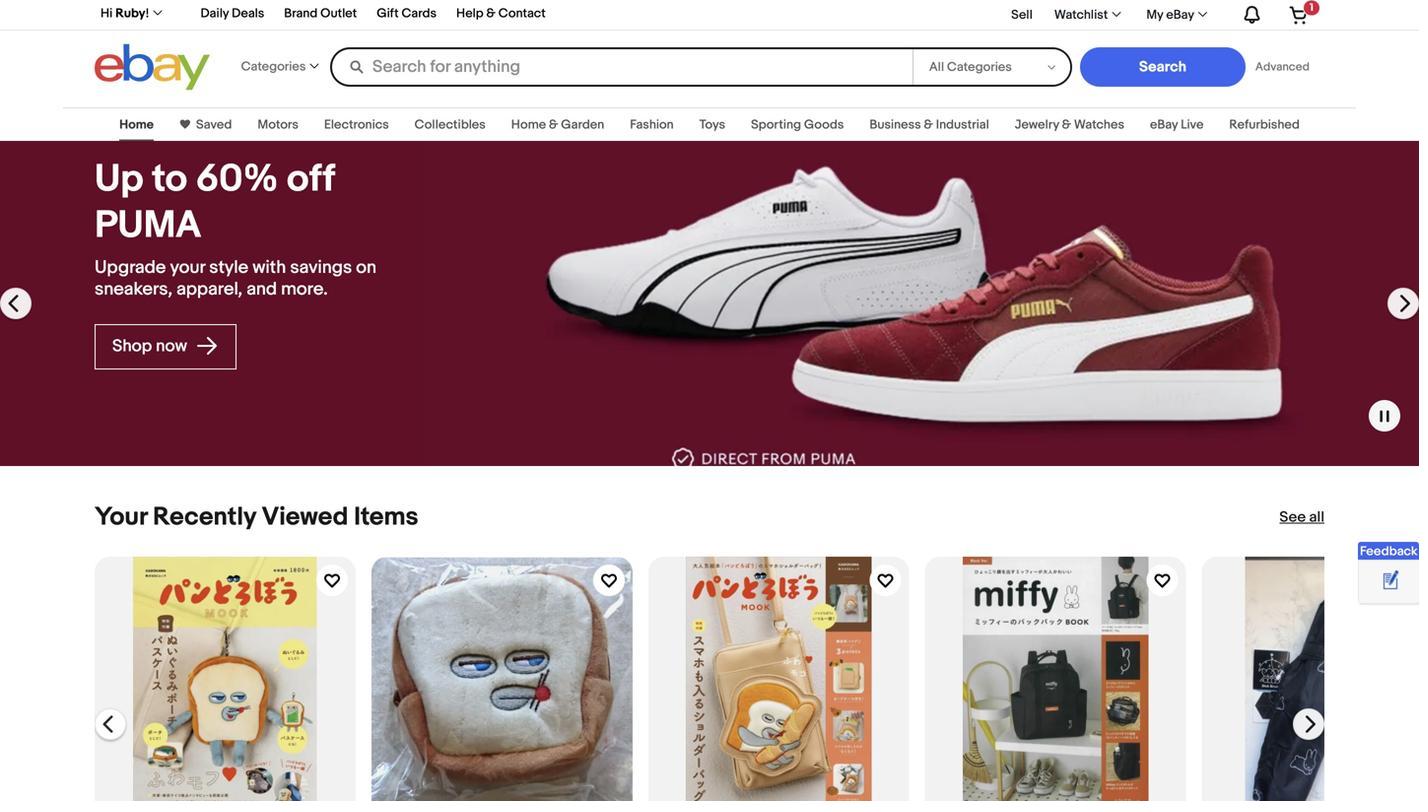 Task type: locate. For each thing, give the bounding box(es) containing it.
Search for anything text field
[[333, 49, 909, 85]]

fashion link
[[630, 117, 674, 133]]

motors link
[[258, 117, 299, 133]]

none submit inside banner
[[1080, 47, 1246, 87]]

up to 60% off puma upgrade your style with savings on sneakers, apparel, and more.
[[95, 157, 377, 300]]

1 horizontal spatial home
[[511, 117, 546, 133]]

None submit
[[1080, 47, 1246, 87]]

gift cards
[[377, 6, 437, 21]]

ebay inside up to 60% off puma "main content"
[[1150, 117, 1178, 133]]

your
[[170, 257, 205, 279]]

items
[[354, 502, 419, 533]]

& right help
[[487, 6, 496, 21]]

see
[[1280, 509, 1306, 526]]

ebay live link
[[1150, 117, 1204, 133]]

home up up
[[119, 117, 154, 133]]

apparel,
[[177, 279, 243, 300]]

off
[[287, 157, 335, 203]]

cards
[[402, 6, 437, 21]]

notifications image
[[1240, 5, 1263, 25]]

2 home from the left
[[511, 117, 546, 133]]

advanced
[[1256, 60, 1310, 74]]

collectibles link
[[415, 117, 486, 133]]

ebay
[[1167, 7, 1195, 22], [1150, 117, 1178, 133]]

refurbished
[[1230, 117, 1300, 133]]

1
[[1310, 1, 1314, 14]]

collectibles
[[415, 117, 486, 133]]

home for home & garden
[[511, 117, 546, 133]]

fashion
[[630, 117, 674, 133]]

daily deals
[[201, 6, 264, 21]]

0 vertical spatial ebay
[[1167, 7, 1195, 22]]

recently
[[153, 502, 256, 533]]

1 home from the left
[[119, 117, 154, 133]]

ebay inside account navigation
[[1167, 7, 1195, 22]]

brand outlet
[[284, 6, 357, 21]]

style
[[209, 257, 249, 279]]

feedback
[[1360, 544, 1418, 559]]

savings
[[290, 257, 352, 279]]

& right business
[[924, 117, 934, 133]]

& right "jewelry"
[[1062, 117, 1072, 133]]

all
[[1310, 509, 1325, 526]]

home left garden
[[511, 117, 546, 133]]

refurbished link
[[1230, 117, 1300, 133]]

sporting goods
[[751, 117, 844, 133]]

sporting
[[751, 117, 801, 133]]

shop now
[[112, 336, 191, 356]]

home for home
[[119, 117, 154, 133]]

electronics
[[324, 117, 389, 133]]

banner
[[90, 0, 1325, 96]]

ebay live
[[1150, 117, 1204, 133]]

advanced link
[[1246, 47, 1320, 87]]

home
[[119, 117, 154, 133], [511, 117, 546, 133]]

& inside account navigation
[[487, 6, 496, 21]]

toys
[[700, 117, 726, 133]]

jewelry & watches
[[1015, 117, 1125, 133]]

& left garden
[[549, 117, 558, 133]]

1 vertical spatial ebay
[[1150, 117, 1178, 133]]

!
[[145, 6, 149, 21]]

ebay left live
[[1150, 117, 1178, 133]]

0 horizontal spatial home
[[119, 117, 154, 133]]

upgrade
[[95, 257, 166, 279]]

daily deals link
[[201, 3, 264, 26]]

&
[[487, 6, 496, 21], [549, 117, 558, 133], [924, 117, 934, 133], [1062, 117, 1072, 133]]

deals
[[232, 6, 264, 21]]

ebay right my
[[1167, 7, 1195, 22]]

& for home
[[549, 117, 558, 133]]

puma
[[95, 203, 202, 249]]

up to 60% off puma main content
[[0, 96, 1420, 801]]

my
[[1147, 7, 1164, 22]]

1 link
[[1278, 0, 1322, 29]]

jewelry & watches link
[[1015, 117, 1125, 133]]

with
[[253, 257, 286, 279]]



Task type: vqa. For each thing, say whether or not it's contained in the screenshot.
1
yes



Task type: describe. For each thing, give the bounding box(es) containing it.
saved
[[196, 117, 232, 133]]

gift cards link
[[377, 3, 437, 26]]

garden
[[561, 117, 604, 133]]

home & garden link
[[511, 117, 604, 133]]

shop now link
[[95, 324, 236, 369]]

jewelry
[[1015, 117, 1060, 133]]

motors
[[258, 117, 299, 133]]

& for business
[[924, 117, 934, 133]]

contact
[[499, 6, 546, 21]]

help & contact
[[456, 6, 546, 21]]

business & industrial
[[870, 117, 990, 133]]

and
[[247, 279, 277, 300]]

up to 60% off puma link
[[95, 157, 379, 249]]

more.
[[281, 279, 328, 300]]

daily
[[201, 6, 229, 21]]

account navigation
[[90, 0, 1325, 31]]

your recently viewed items
[[95, 502, 419, 533]]

my ebay link
[[1136, 3, 1217, 27]]

up
[[95, 157, 144, 203]]

saved link
[[190, 117, 232, 133]]

business & industrial link
[[870, 117, 990, 133]]

brand outlet link
[[284, 3, 357, 26]]

now
[[156, 336, 187, 356]]

industrial
[[936, 117, 990, 133]]

your recently viewed items link
[[95, 502, 419, 533]]

categories
[[241, 59, 306, 74]]

see all
[[1280, 509, 1325, 526]]

sell
[[1012, 7, 1033, 23]]

on
[[356, 257, 377, 279]]

watches
[[1074, 117, 1125, 133]]

& for help
[[487, 6, 496, 21]]

to
[[152, 157, 187, 203]]

toys link
[[700, 117, 726, 133]]

categories button
[[235, 46, 325, 88]]

your
[[95, 502, 147, 533]]

help
[[456, 6, 484, 21]]

sporting goods link
[[751, 117, 844, 133]]

sneakers,
[[95, 279, 173, 300]]

gift
[[377, 6, 399, 21]]

& for jewelry
[[1062, 117, 1072, 133]]

help & contact link
[[456, 3, 546, 26]]

business
[[870, 117, 921, 133]]

banner containing hi
[[90, 0, 1325, 96]]

watchlist
[[1055, 7, 1108, 22]]

ruby
[[115, 6, 145, 21]]

60%
[[196, 157, 278, 203]]

outlet
[[320, 6, 357, 21]]

ebay home image
[[95, 43, 210, 91]]

watchlist link
[[1044, 3, 1130, 27]]

home & garden
[[511, 117, 604, 133]]

live
[[1181, 117, 1204, 133]]

viewed
[[262, 502, 348, 533]]

goods
[[804, 117, 844, 133]]

hi ruby !
[[101, 6, 149, 21]]

see all link
[[1280, 508, 1325, 527]]

electronics link
[[324, 117, 389, 133]]

sell link
[[1003, 7, 1042, 23]]

hi
[[101, 6, 113, 21]]

shop
[[112, 336, 152, 356]]

my ebay
[[1147, 7, 1195, 22]]

brand
[[284, 6, 318, 21]]



